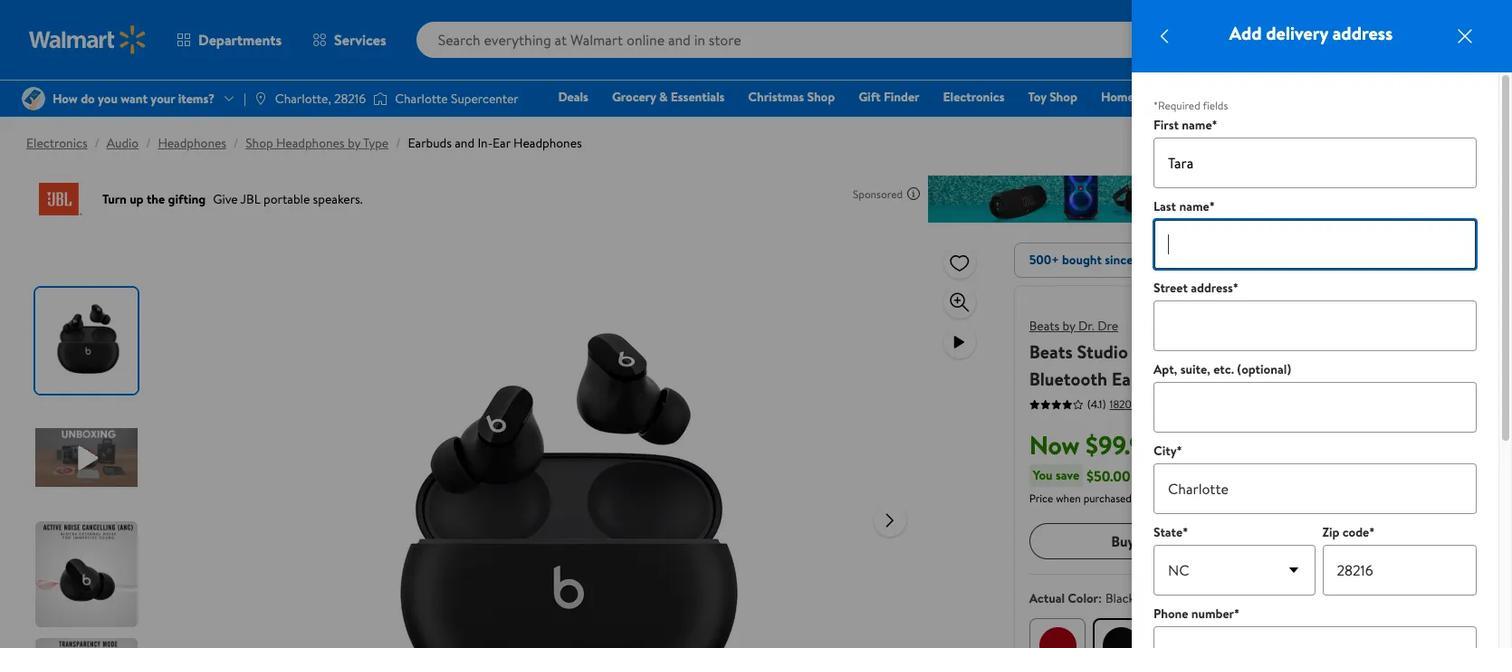 Task type: locate. For each thing, give the bounding box(es) containing it.
close panel image
[[1454, 25, 1476, 47]]

online
[[1134, 491, 1163, 506]]

view video image
[[949, 331, 970, 353]]

add delivery address
[[1230, 21, 1393, 45]]

1 vertical spatial add
[[1326, 531, 1352, 551]]

/ right "audio"
[[146, 134, 151, 152]]

shop right christmas at top
[[807, 88, 835, 106]]

1 vertical spatial name*
[[1179, 197, 1215, 216]]

apt,
[[1154, 360, 1178, 379]]

deals link
[[550, 87, 597, 107]]

black right :
[[1106, 590, 1135, 608]]

0 vertical spatial by
[[348, 134, 360, 152]]

auto
[[1223, 88, 1250, 106]]

dr.
[[1079, 317, 1095, 335]]

electronics link left audio link
[[26, 134, 87, 152]]

shop inside "link"
[[1050, 88, 1077, 106]]

when
[[1056, 491, 1081, 506]]

1 horizontal spatial by
[[1063, 317, 1076, 335]]

shop right headphones link
[[246, 134, 273, 152]]

1 vertical spatial by
[[1063, 317, 1076, 335]]

now
[[1029, 427, 1080, 463]]

0 horizontal spatial electronics link
[[26, 134, 87, 152]]

cart
[[1373, 531, 1398, 551]]

toy
[[1028, 88, 1047, 106]]

earbuds left and on the top of page
[[408, 134, 452, 152]]

2 headphones from the left
[[276, 134, 345, 152]]

zoom image modal image
[[949, 292, 970, 313]]

christmas shop
[[748, 88, 835, 106]]

one debit
[[1344, 88, 1405, 106]]

shop right toy
[[1050, 88, 1077, 106]]

price when purchased online
[[1029, 491, 1163, 506]]

add to cart button
[[1254, 523, 1471, 560]]

electronics / audio / headphones / shop headphones by type / earbuds and in-ear headphones
[[26, 134, 582, 152]]

electronics for electronics / audio / headphones / shop headphones by type / earbuds and in-ear headphones
[[26, 134, 87, 152]]

1 horizontal spatial electronics link
[[935, 87, 1013, 107]]

legal information image
[[1167, 491, 1181, 505]]

1 horizontal spatial electronics
[[943, 88, 1005, 106]]

zip
[[1323, 523, 1340, 542]]

0 horizontal spatial add
[[1230, 21, 1262, 45]]

add inside dialog
[[1230, 21, 1262, 45]]

1 horizontal spatial black
[[1191, 367, 1233, 391]]

add
[[1230, 21, 1262, 45], [1326, 531, 1352, 551]]

$149.95
[[1165, 441, 1205, 459]]

dre
[[1098, 317, 1118, 335]]

500+
[[1029, 251, 1059, 269]]

walmart+
[[1428, 88, 1482, 106]]

fashion
[[1158, 88, 1200, 106]]

type
[[363, 134, 389, 152]]

1 horizontal spatial shop
[[807, 88, 835, 106]]

Search search field
[[416, 22, 1206, 58]]

beats left dr.
[[1029, 317, 1060, 335]]

ad disclaimer and feedback for skylinedisplayad image
[[906, 187, 921, 201]]

2 horizontal spatial shop
[[1050, 88, 1077, 106]]

0 vertical spatial electronics
[[943, 88, 1005, 106]]

beats up the bluetooth
[[1029, 340, 1073, 364]]

gift finder link
[[850, 87, 928, 107]]

address*
[[1191, 279, 1239, 297]]

1 headphones from the left
[[158, 134, 226, 152]]

headphones
[[158, 134, 226, 152], [276, 134, 345, 152], [514, 134, 582, 152]]

name* for first name*
[[1182, 116, 1218, 134]]

0 horizontal spatial headphones
[[158, 134, 226, 152]]

1 horizontal spatial earbuds
[[1112, 367, 1175, 391]]

First name* text field
[[1154, 138, 1477, 188]]

Apt, suite, etc. (optional) text field
[[1154, 382, 1477, 433]]

wireless
[[1227, 340, 1293, 364]]

(4.1) 1820 reviews
[[1087, 396, 1169, 412]]

0 vertical spatial add
[[1230, 21, 1262, 45]]

2 beats from the top
[[1029, 340, 1073, 364]]

name* down *required fields
[[1182, 116, 1218, 134]]

phone
[[1154, 605, 1188, 623]]

$50.00
[[1087, 466, 1131, 486]]

headphones link
[[158, 134, 226, 152]]

code*
[[1343, 523, 1375, 542]]

gift finder
[[859, 88, 920, 106]]

grocery
[[612, 88, 656, 106]]

by inside "beats by dr. dre beats studio buds – true wireless noise cancelling bluetooth earbuds - black"
[[1063, 317, 1076, 335]]

black down true
[[1191, 367, 1233, 391]]

0 vertical spatial name*
[[1182, 116, 1218, 134]]

noise
[[1297, 340, 1341, 364]]

by
[[348, 134, 360, 152], [1063, 317, 1076, 335]]

studio
[[1077, 340, 1128, 364]]

$99.95
[[1086, 427, 1157, 463]]

earbuds
[[408, 134, 452, 152], [1112, 367, 1175, 391]]

Street address* text field
[[1154, 301, 1477, 351]]

5
[[1471, 20, 1477, 35]]

electronics left toy
[[943, 88, 1005, 106]]

headphones left type
[[276, 134, 345, 152]]

/ right type
[[396, 134, 401, 152]]

electronics link left toy
[[935, 87, 1013, 107]]

1 / from the left
[[95, 134, 99, 152]]

street
[[1154, 279, 1188, 297]]

electronics left audio link
[[26, 134, 87, 152]]

since
[[1105, 251, 1133, 269]]

1 beats from the top
[[1029, 317, 1060, 335]]

city*
[[1154, 442, 1182, 460]]

home
[[1101, 88, 1134, 106]]

500+ bought since yesterday
[[1029, 251, 1190, 269]]

0 vertical spatial beats
[[1029, 317, 1060, 335]]

headphones right audio link
[[158, 134, 226, 152]]

etc.
[[1214, 360, 1234, 379]]

1 vertical spatial beats
[[1029, 340, 1073, 364]]

audio
[[107, 134, 139, 152]]

1 horizontal spatial headphones
[[276, 134, 345, 152]]

beats by dr. dre beats studio buds – true wireless noise cancelling bluetooth earbuds - black
[[1029, 317, 1429, 391]]

1 vertical spatial earbuds
[[1112, 367, 1175, 391]]

by left type
[[348, 134, 360, 152]]

3 headphones from the left
[[514, 134, 582, 152]]

ear
[[493, 134, 511, 152]]

reviews
[[1134, 396, 1169, 412]]

4 / from the left
[[396, 134, 401, 152]]

by left dr.
[[1063, 317, 1076, 335]]

0 horizontal spatial earbuds
[[408, 134, 452, 152]]

electronics link
[[935, 87, 1013, 107], [26, 134, 87, 152]]

to
[[1356, 531, 1369, 551]]

delivery
[[1266, 21, 1328, 45]]

/
[[95, 134, 99, 152], [146, 134, 151, 152], [234, 134, 238, 152], [396, 134, 401, 152]]

grocery & essentials
[[612, 88, 725, 106]]

buy
[[1111, 531, 1135, 551]]

price
[[1029, 491, 1053, 506]]

0 vertical spatial black
[[1191, 367, 1233, 391]]

1 horizontal spatial add
[[1326, 531, 1352, 551]]

2 horizontal spatial headphones
[[514, 134, 582, 152]]

0 horizontal spatial electronics
[[26, 134, 87, 152]]

fashion link
[[1150, 87, 1208, 107]]

name* for last name*
[[1179, 197, 1215, 216]]

state*
[[1154, 523, 1188, 542]]

0 horizontal spatial black
[[1106, 590, 1135, 608]]

1 vertical spatial electronics
[[26, 134, 87, 152]]

shop for toy shop
[[1050, 88, 1077, 106]]

headphones right ear
[[514, 134, 582, 152]]

1820 reviews link
[[1106, 396, 1169, 412]]

cancelling
[[1346, 340, 1429, 364]]

back image
[[1154, 25, 1175, 47]]

/ left audio link
[[95, 134, 99, 152]]

earbuds up 1820 reviews link
[[1112, 367, 1175, 391]]

fields
[[1203, 98, 1228, 113]]

name* right last
[[1179, 197, 1215, 216]]

shop
[[807, 88, 835, 106], [1050, 88, 1077, 106], [246, 134, 273, 152]]

0 horizontal spatial by
[[348, 134, 360, 152]]

/ right headphones link
[[234, 134, 238, 152]]

earbuds inside "beats by dr. dre beats studio buds – true wireless noise cancelling bluetooth earbuds - black"
[[1112, 367, 1175, 391]]

Zip code* text field
[[1323, 545, 1477, 596]]

add inside 'button'
[[1326, 531, 1352, 551]]



Task type: describe. For each thing, give the bounding box(es) containing it.
1 vertical spatial black
[[1106, 590, 1135, 608]]

add delivery address dialog
[[1132, 0, 1512, 648]]

address
[[1333, 21, 1393, 45]]

street address*
[[1154, 279, 1239, 297]]

auto link
[[1215, 87, 1258, 107]]

purchased
[[1084, 491, 1132, 506]]

walmart+ link
[[1420, 87, 1491, 107]]

buy now
[[1111, 531, 1164, 551]]

2 / from the left
[[146, 134, 151, 152]]

*required fields
[[1154, 98, 1228, 113]]

buy now button
[[1029, 523, 1246, 560]]

next media item image
[[879, 509, 901, 531]]

0 vertical spatial electronics link
[[935, 87, 1013, 107]]

3 / from the left
[[234, 134, 238, 152]]

earbuds and in-ear headphones link
[[408, 134, 582, 152]]

actual color : black
[[1029, 590, 1135, 608]]

one
[[1344, 88, 1371, 106]]

electronics for electronics
[[943, 88, 1005, 106]]

phone number*
[[1154, 605, 1240, 623]]

add for add to cart
[[1326, 531, 1352, 551]]

5 $20.81
[[1455, 20, 1479, 57]]

*required
[[1154, 98, 1201, 113]]

add to favorites list, beats studio buds – true wireless noise cancelling bluetooth earbuds - black image
[[949, 251, 970, 274]]

registry
[[1274, 88, 1320, 106]]

and
[[455, 134, 475, 152]]

black inside "beats by dr. dre beats studio buds – true wireless noise cancelling bluetooth earbuds - black"
[[1191, 367, 1233, 391]]

shop headphones by type link
[[246, 134, 389, 152]]

in-
[[478, 134, 493, 152]]

walmart image
[[29, 25, 147, 54]]

add for add delivery address
[[1230, 21, 1262, 45]]

beats studio buds – true wireless noise cancelling bluetooth earbuds - black - image 4 of 12 image
[[35, 638, 141, 648]]

actual
[[1029, 590, 1065, 608]]

:
[[1098, 590, 1102, 608]]

bluetooth
[[1029, 367, 1108, 391]]

color
[[1068, 590, 1098, 608]]

0 vertical spatial earbuds
[[408, 134, 452, 152]]

beats studio buds – true wireless noise cancelling bluetooth earbuds - black - image 1 of 12 image
[[35, 288, 141, 394]]

registry link
[[1266, 87, 1328, 107]]

Last name* text field
[[1154, 219, 1477, 270]]

suite,
[[1181, 360, 1211, 379]]

you
[[1033, 466, 1053, 484]]

yesterday
[[1136, 251, 1190, 269]]

grocery & essentials link
[[604, 87, 733, 107]]

toy shop link
[[1020, 87, 1086, 107]]

beats by dr. dre link
[[1029, 317, 1118, 335]]

actual color list
[[1026, 615, 1474, 648]]

toy shop
[[1028, 88, 1077, 106]]

zip code*
[[1323, 523, 1375, 542]]

add to cart
[[1326, 531, 1398, 551]]

audio link
[[107, 134, 139, 152]]

City* text field
[[1154, 464, 1477, 514]]

buds
[[1132, 340, 1171, 364]]

Phone number* telephone field
[[1154, 627, 1477, 648]]

beats studio buds – true wireless noise cancelling bluetooth earbuds - black - image 2 of 12 image
[[35, 405, 141, 511]]

(4.1)
[[1087, 397, 1106, 412]]

last name*
[[1154, 197, 1215, 216]]

essentials
[[671, 88, 725, 106]]

1 vertical spatial electronics link
[[26, 134, 87, 152]]

$20.81
[[1455, 44, 1479, 57]]

debit
[[1374, 88, 1405, 106]]

first
[[1154, 116, 1179, 134]]

now $99.95 $149.95 you save $50.00
[[1029, 427, 1205, 486]]

bought
[[1062, 251, 1102, 269]]

1820
[[1110, 396, 1132, 412]]

Walmart Site-Wide search field
[[416, 22, 1206, 58]]

last
[[1154, 197, 1176, 216]]

0 horizontal spatial shop
[[246, 134, 273, 152]]

–
[[1175, 340, 1185, 364]]

home link
[[1093, 87, 1142, 107]]

-
[[1180, 367, 1187, 391]]

first name*
[[1154, 116, 1218, 134]]

gift
[[859, 88, 881, 106]]

&
[[659, 88, 668, 106]]

finder
[[884, 88, 920, 106]]

beats studio buds – true wireless noise cancelling bluetooth earbuds - black - image 3 of 12 image
[[35, 522, 141, 628]]

christmas
[[748, 88, 804, 106]]

(optional)
[[1237, 360, 1291, 379]]

now
[[1138, 531, 1164, 551]]

number*
[[1191, 605, 1240, 623]]

shop for christmas shop
[[807, 88, 835, 106]]

save
[[1056, 466, 1079, 484]]

one debit link
[[1335, 87, 1413, 107]]

christmas shop link
[[740, 87, 843, 107]]



Task type: vqa. For each thing, say whether or not it's contained in the screenshot.
the Beats Studio Buds – True Wireless Noise Cancelling Bluetooth Earbuds - Black - image 1 of 12
yes



